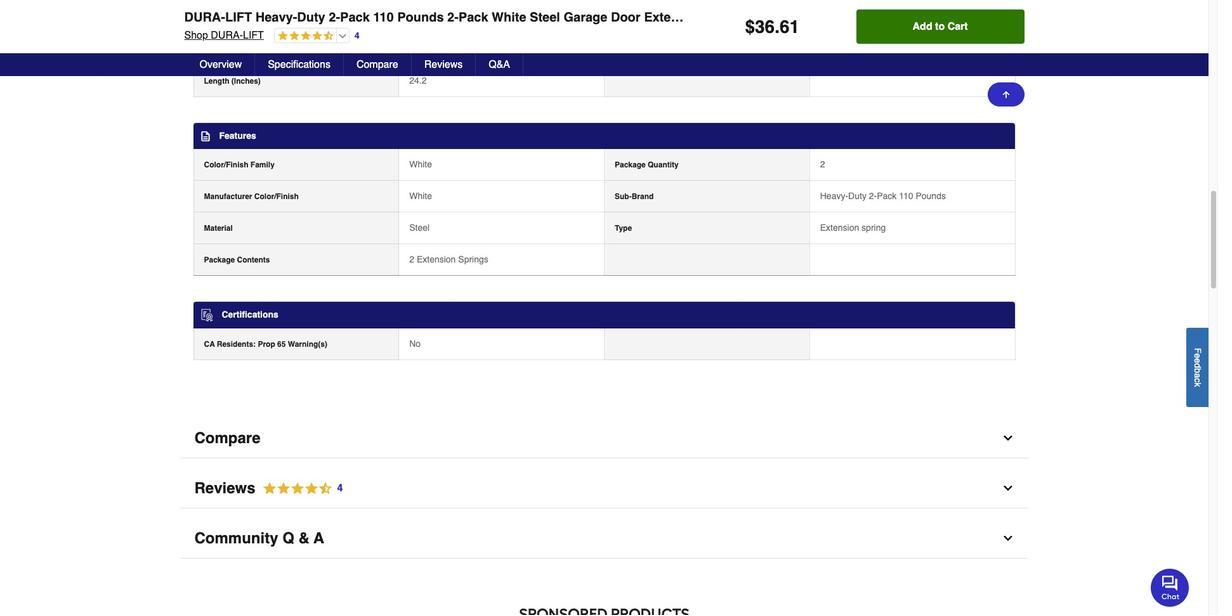 Task type: locate. For each thing, give the bounding box(es) containing it.
southdeep products heading
[[181, 603, 1029, 616]]

1 horizontal spatial 2-
[[448, 10, 459, 25]]

1 e from the top
[[1194, 353, 1204, 358]]

dura- up dimensions
[[211, 30, 243, 41]]

reviews inside button
[[425, 59, 463, 70]]

1 horizontal spatial 110
[[900, 191, 914, 201]]

compare for community q & a
[[195, 430, 261, 448]]

add
[[913, 21, 933, 32]]

lift up dimensions
[[243, 30, 264, 41]]

0 vertical spatial white
[[492, 10, 527, 25]]

duty
[[297, 10, 326, 25], [849, 191, 867, 201]]

0 vertical spatial steel
[[530, 10, 561, 25]]

0 vertical spatial 4
[[355, 30, 360, 40]]

1 vertical spatial package
[[204, 256, 235, 265]]

1 vertical spatial chevron down image
[[1002, 533, 1015, 546]]

lift up shop dura-lift
[[225, 10, 252, 25]]

1 horizontal spatial reviews
[[425, 59, 463, 70]]

2 e from the top
[[1194, 358, 1204, 363]]

reviews up 24.2
[[425, 59, 463, 70]]

2 for 2
[[821, 159, 826, 170]]

color/finish down features
[[204, 161, 249, 170]]

0 vertical spatial compare button
[[344, 53, 412, 76]]

compare
[[357, 59, 399, 70], [195, 430, 261, 448]]

0 horizontal spatial 2-
[[329, 10, 340, 25]]

pack
[[340, 10, 370, 25], [459, 10, 489, 25], [878, 191, 897, 201]]

0 horizontal spatial reviews
[[195, 480, 256, 498]]

4.5 stars image
[[275, 30, 334, 43], [256, 481, 344, 498]]

0 vertical spatial 110
[[374, 10, 394, 25]]

q&a
[[489, 59, 510, 70]]

1 horizontal spatial duty
[[849, 191, 867, 201]]

overview button
[[187, 53, 255, 76]]

reviews
[[425, 59, 463, 70], [195, 480, 256, 498]]

1 vertical spatial 110
[[900, 191, 914, 201]]

reviews up community
[[195, 480, 256, 498]]

2-
[[329, 10, 340, 25], [448, 10, 459, 25], [870, 191, 878, 201]]

chevron down image down chevron down image
[[1002, 533, 1015, 546]]

chevron up image
[[1002, 0, 1015, 12]]

1 vertical spatial color/finish
[[254, 192, 299, 201]]

warning(s)
[[288, 340, 328, 349]]

e
[[1194, 353, 1204, 358], [1194, 358, 1204, 363]]

chevron down image up chevron down image
[[1002, 433, 1015, 445]]

0 vertical spatial 2
[[821, 159, 826, 170]]

quantity
[[648, 161, 679, 170]]

4 inside image
[[337, 483, 343, 495]]

extension left springs
[[417, 255, 456, 265]]

1 vertical spatial compare
[[195, 430, 261, 448]]

2- up the 'reviews' button
[[448, 10, 459, 25]]

0 vertical spatial chevron down image
[[1002, 433, 1015, 445]]

0 vertical spatial heavy-
[[256, 10, 297, 25]]

2 vertical spatial white
[[410, 191, 432, 201]]

4.5 stars image up specifications button in the top of the page
[[275, 30, 334, 43]]

0 horizontal spatial package
[[204, 256, 235, 265]]

shop dura-lift
[[184, 30, 264, 41]]

e up b
[[1194, 358, 1204, 363]]

1 vertical spatial 2
[[410, 255, 415, 265]]

f e e d b a c k button
[[1187, 328, 1209, 407]]

length
[[204, 77, 229, 86]]

duty up extension spring at the top of page
[[849, 191, 867, 201]]

white
[[492, 10, 527, 25], [410, 159, 432, 170], [410, 191, 432, 201]]

chevron down image
[[1002, 433, 1015, 445], [1002, 533, 1015, 546]]

0 horizontal spatial steel
[[410, 223, 430, 233]]

1 vertical spatial pounds
[[916, 191, 947, 201]]

heavy- up dimensions
[[256, 10, 297, 25]]

heavy-
[[256, 10, 297, 25], [821, 191, 849, 201]]

heavy- up extension spring at the top of page
[[821, 191, 849, 201]]

0 horizontal spatial color/finish
[[204, 161, 249, 170]]

package for package contents
[[204, 256, 235, 265]]

community q & a button
[[181, 519, 1029, 559]]

0 horizontal spatial 2
[[410, 255, 415, 265]]

1 vertical spatial compare button
[[181, 419, 1029, 459]]

1 vertical spatial steel
[[410, 223, 430, 233]]

manufacturer color/finish
[[204, 192, 299, 201]]

1 vertical spatial extension
[[821, 223, 860, 233]]

1 vertical spatial duty
[[849, 191, 867, 201]]

garage
[[564, 10, 608, 25]]

1 horizontal spatial 2
[[821, 159, 826, 170]]

white for heavy-duty 2-pack 110 pounds
[[410, 191, 432, 201]]

1 vertical spatial white
[[410, 159, 432, 170]]

0 horizontal spatial heavy-
[[256, 10, 297, 25]]

1 horizontal spatial extension
[[644, 10, 705, 25]]

0 vertical spatial package
[[615, 161, 646, 170]]

shop
[[184, 30, 208, 41]]

lift
[[225, 10, 252, 25], [243, 30, 264, 41]]

overview
[[200, 59, 242, 70]]

material
[[204, 224, 233, 233]]

0 vertical spatial color/finish
[[204, 161, 249, 170]]

0 horizontal spatial extension
[[417, 255, 456, 265]]

1 vertical spatial 4.5 stars image
[[256, 481, 344, 498]]

pounds
[[398, 10, 444, 25], [916, 191, 947, 201]]

cart
[[948, 21, 969, 32]]

dura-
[[184, 10, 225, 25], [211, 30, 243, 41]]

e up d on the right bottom of page
[[1194, 353, 1204, 358]]

extension left spring
[[821, 223, 860, 233]]

4.5 stars image up the & on the bottom
[[256, 481, 344, 498]]

0 horizontal spatial pounds
[[398, 10, 444, 25]]

steel
[[530, 10, 561, 25], [410, 223, 430, 233]]

1 vertical spatial 4
[[337, 483, 343, 495]]

extension
[[644, 10, 705, 25], [821, 223, 860, 233], [417, 255, 456, 265]]

0 vertical spatial extension
[[644, 10, 705, 25]]

chevron down image inside community q & a 'button'
[[1002, 533, 1015, 546]]

certifications
[[222, 310, 279, 320]]

package up sub-brand
[[615, 161, 646, 170]]

$ 36 . 61
[[746, 17, 800, 37]]

dura-lift heavy-duty 2-pack 110 pounds 2-pack white steel garage door extension spring
[[184, 10, 749, 25]]

0 vertical spatial pounds
[[398, 10, 444, 25]]

2- up specifications button in the top of the page
[[329, 10, 340, 25]]

dura- up shop
[[184, 10, 225, 25]]

1 horizontal spatial compare
[[357, 59, 399, 70]]

compare button for community q & a
[[181, 419, 1029, 459]]

package
[[615, 161, 646, 170], [204, 256, 235, 265]]

1 vertical spatial heavy-
[[821, 191, 849, 201]]

f
[[1194, 348, 1204, 353]]

color/finish
[[204, 161, 249, 170], [254, 192, 299, 201]]

compare button
[[344, 53, 412, 76], [181, 419, 1029, 459]]

chevron down image
[[1002, 483, 1015, 495]]

0 vertical spatial reviews
[[425, 59, 463, 70]]

add to cart button
[[857, 10, 1025, 44]]

residents:
[[217, 340, 256, 349]]

ca
[[204, 340, 215, 349]]

steel left garage
[[530, 10, 561, 25]]

steel up 2 extension springs
[[410, 223, 430, 233]]

extension right door
[[644, 10, 705, 25]]

a
[[1194, 373, 1204, 378]]

&
[[299, 530, 310, 548]]

1 horizontal spatial heavy-
[[821, 191, 849, 201]]

chevron down image for community q & a
[[1002, 533, 1015, 546]]

brand
[[632, 192, 654, 201]]

2- up spring
[[870, 191, 878, 201]]

ca residents: prop 65 warning(s)
[[204, 340, 328, 349]]

36
[[756, 17, 775, 37]]

0 horizontal spatial compare
[[195, 430, 261, 448]]

1 vertical spatial reviews
[[195, 480, 256, 498]]

package down the material
[[204, 256, 235, 265]]

2
[[821, 159, 826, 170], [410, 255, 415, 265]]

chevron down image for compare
[[1002, 433, 1015, 445]]

d
[[1194, 363, 1204, 368]]

reviews for q&a
[[425, 59, 463, 70]]

110
[[374, 10, 394, 25], [900, 191, 914, 201]]

1 horizontal spatial package
[[615, 161, 646, 170]]

package contents
[[204, 256, 270, 265]]

chat invite button image
[[1152, 569, 1190, 608]]

add to cart
[[913, 21, 969, 32]]

duty up specifications button in the top of the page
[[297, 10, 326, 25]]

0 horizontal spatial 4
[[337, 483, 343, 495]]

compare for q&a
[[357, 59, 399, 70]]

0 vertical spatial compare
[[357, 59, 399, 70]]

0 horizontal spatial duty
[[297, 10, 326, 25]]

1 horizontal spatial pounds
[[916, 191, 947, 201]]

color/finish down family
[[254, 192, 299, 201]]

2 chevron down image from the top
[[1002, 533, 1015, 546]]

1 chevron down image from the top
[[1002, 433, 1015, 445]]

4
[[355, 30, 360, 40], [337, 483, 343, 495]]



Task type: describe. For each thing, give the bounding box(es) containing it.
a
[[314, 530, 324, 548]]

0 vertical spatial lift
[[225, 10, 252, 25]]

color/finish family
[[204, 161, 275, 170]]

length (inches)
[[204, 77, 261, 86]]

no
[[410, 339, 421, 349]]

springs
[[459, 255, 489, 265]]

family
[[251, 161, 275, 170]]

24.2
[[410, 76, 427, 86]]

spring
[[862, 223, 886, 233]]

(inches)
[[232, 77, 261, 86]]

reviews for community q & a
[[195, 480, 256, 498]]

dimensions
[[219, 47, 270, 57]]

0 vertical spatial dura-
[[184, 10, 225, 25]]

1 vertical spatial dura-
[[211, 30, 243, 41]]

package quantity
[[615, 161, 679, 170]]

q
[[283, 530, 294, 548]]

1 horizontal spatial color/finish
[[254, 192, 299, 201]]

notes image
[[200, 132, 210, 142]]

1 horizontal spatial pack
[[459, 10, 489, 25]]

arrow up image
[[1001, 90, 1012, 100]]

compare button for q&a
[[344, 53, 412, 76]]

sub-
[[615, 192, 632, 201]]

spring
[[709, 10, 749, 25]]

specifications
[[268, 59, 331, 70]]

0 vertical spatial 4.5 stars image
[[275, 30, 334, 43]]

0 horizontal spatial 110
[[374, 10, 394, 25]]

package for package quantity
[[615, 161, 646, 170]]

community q & a
[[195, 530, 324, 548]]

1 horizontal spatial steel
[[530, 10, 561, 25]]

door
[[611, 10, 641, 25]]

0 vertical spatial duty
[[297, 10, 326, 25]]

q&a button
[[476, 53, 524, 76]]

manufacturer
[[204, 192, 252, 201]]

f e e d b a c k
[[1194, 348, 1204, 387]]

heavy-duty 2-pack 110 pounds
[[821, 191, 947, 201]]

4.5 stars image containing 4
[[256, 481, 344, 498]]

to
[[936, 21, 945, 32]]

features
[[219, 131, 256, 141]]

.
[[775, 17, 780, 37]]

65
[[277, 340, 286, 349]]

$
[[746, 17, 756, 37]]

2 for 2 extension springs
[[410, 255, 415, 265]]

c
[[1194, 378, 1204, 383]]

prop
[[258, 340, 275, 349]]

white for 2
[[410, 159, 432, 170]]

2 vertical spatial extension
[[417, 255, 456, 265]]

2 extension springs
[[410, 255, 489, 265]]

dimensions image
[[200, 48, 210, 58]]

community
[[195, 530, 278, 548]]

b
[[1194, 368, 1204, 373]]

type
[[615, 224, 632, 233]]

specifications button
[[255, 53, 344, 76]]

1 horizontal spatial 4
[[355, 30, 360, 40]]

contents
[[237, 256, 270, 265]]

extension spring
[[821, 223, 886, 233]]

k
[[1194, 383, 1204, 387]]

2 horizontal spatial 2-
[[870, 191, 878, 201]]

0 horizontal spatial pack
[[340, 10, 370, 25]]

2 horizontal spatial extension
[[821, 223, 860, 233]]

sub-brand
[[615, 192, 654, 201]]

1 vertical spatial lift
[[243, 30, 264, 41]]

reviews button
[[412, 53, 476, 76]]

61
[[780, 17, 800, 37]]

2 horizontal spatial pack
[[878, 191, 897, 201]]



Task type: vqa. For each thing, say whether or not it's contained in the screenshot.


